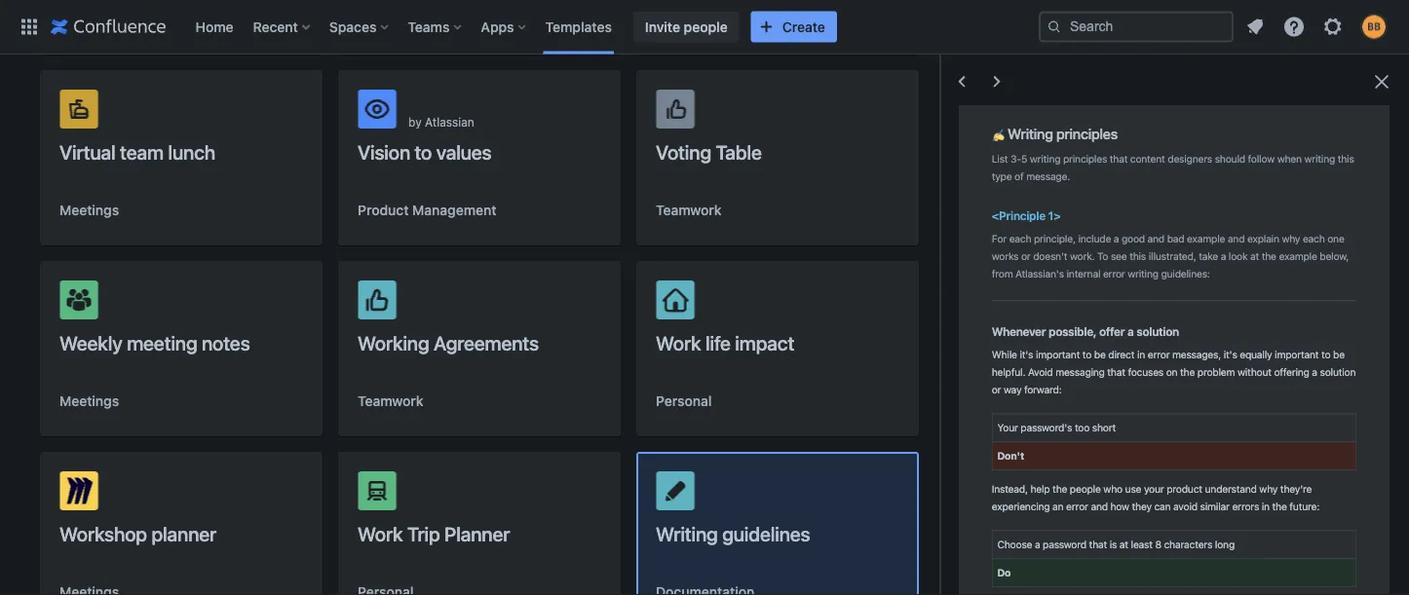 Task type: describe. For each thing, give the bounding box(es) containing it.
teams button
[[402, 11, 469, 42]]

agreements
[[434, 331, 539, 354]]

teamwork for working
[[358, 393, 424, 409]]

personal
[[656, 393, 712, 409]]

teams
[[408, 19, 450, 35]]

product
[[358, 202, 409, 218]]

banner containing home
[[0, 0, 1409, 55]]

meetings for weekly
[[59, 393, 119, 409]]

spaces button
[[323, 11, 396, 42]]

atlassian
[[425, 115, 474, 129]]

recent button
[[247, 11, 318, 42]]

people
[[684, 19, 728, 35]]

invite people button
[[633, 11, 739, 42]]

notification icon image
[[1244, 15, 1267, 38]]

vision
[[358, 140, 410, 163]]

values
[[436, 140, 492, 163]]

work for work life impact
[[656, 331, 701, 354]]

trip
[[407, 522, 440, 545]]

templates
[[545, 19, 612, 35]]

apps button
[[475, 11, 534, 42]]

close image
[[1370, 70, 1394, 94]]

meetings button for weekly
[[59, 392, 119, 411]]

table
[[716, 140, 762, 163]]

create
[[782, 19, 825, 35]]

voting table
[[656, 140, 762, 163]]

work life impact
[[656, 331, 794, 354]]

management
[[412, 202, 497, 218]]

team
[[120, 140, 164, 163]]

home link
[[190, 11, 239, 42]]

by
[[408, 115, 422, 129]]

teamwork for voting
[[656, 202, 722, 218]]

invite people
[[645, 19, 728, 35]]

to
[[415, 140, 432, 163]]

virtual
[[59, 140, 116, 163]]

apps
[[481, 19, 514, 35]]

virtual team lunch
[[59, 140, 215, 163]]

help icon image
[[1283, 15, 1306, 38]]

Search field
[[1039, 11, 1234, 42]]

planner
[[151, 522, 216, 545]]

vision to values
[[358, 140, 492, 163]]

next template image
[[985, 70, 1009, 94]]

create button
[[751, 11, 837, 42]]

weekly
[[59, 331, 122, 354]]

templates link
[[540, 11, 618, 42]]

work trip planner
[[358, 522, 510, 545]]

lunch
[[168, 140, 215, 163]]



Task type: locate. For each thing, give the bounding box(es) containing it.
1 vertical spatial meetings
[[59, 393, 119, 409]]

meetings down virtual
[[59, 202, 119, 218]]

2 meetings button from the top
[[59, 392, 119, 411]]

meetings button for virtual
[[59, 201, 119, 220]]

1 vertical spatial teamwork button
[[358, 392, 424, 411]]

teamwork button for working
[[358, 392, 424, 411]]

1 vertical spatial work
[[358, 522, 403, 545]]

1 horizontal spatial teamwork
[[656, 202, 722, 218]]

meetings
[[59, 202, 119, 218], [59, 393, 119, 409]]

0 horizontal spatial teamwork button
[[358, 392, 424, 411]]

notes
[[202, 331, 250, 354]]

workshop
[[59, 522, 147, 545]]

work for work trip planner
[[358, 522, 403, 545]]

work inside button
[[358, 522, 403, 545]]

0 vertical spatial meetings
[[59, 202, 119, 218]]

1 horizontal spatial teamwork button
[[656, 201, 722, 220]]

settings icon image
[[1322, 15, 1345, 38]]

banner
[[0, 0, 1409, 55]]

product management
[[358, 202, 497, 218]]

recent
[[253, 19, 298, 35]]

teamwork down voting
[[656, 202, 722, 218]]

spaces
[[329, 19, 377, 35]]

by atlassian
[[408, 115, 474, 129]]

0 vertical spatial work
[[656, 331, 701, 354]]

voting
[[656, 140, 711, 163]]

meetings button down virtual
[[59, 201, 119, 220]]

personal button
[[656, 392, 712, 411]]

global element
[[12, 0, 1039, 54]]

0 vertical spatial meetings button
[[59, 201, 119, 220]]

work
[[656, 331, 701, 354], [358, 522, 403, 545]]

meetings button down weekly
[[59, 392, 119, 411]]

work left trip
[[358, 522, 403, 545]]

meetings for virtual
[[59, 202, 119, 218]]

workshop planner
[[59, 522, 216, 545]]

work trip planner button
[[338, 452, 621, 595]]

teamwork button for voting
[[656, 201, 722, 220]]

working
[[358, 331, 429, 354]]

meetings button
[[59, 201, 119, 220], [59, 392, 119, 411]]

previous template image
[[950, 70, 974, 94]]

1 meetings from the top
[[59, 202, 119, 218]]

invite
[[645, 19, 680, 35]]

teamwork button down voting
[[656, 201, 722, 220]]

confluence image
[[51, 15, 166, 38], [51, 15, 166, 38]]

meetings down weekly
[[59, 393, 119, 409]]

product management button
[[358, 201, 497, 220]]

search image
[[1047, 19, 1062, 35]]

writing
[[656, 522, 718, 545]]

guidelines
[[722, 522, 810, 545]]

0 horizontal spatial teamwork
[[358, 393, 424, 409]]

1 horizontal spatial work
[[656, 331, 701, 354]]

0 horizontal spatial work
[[358, 522, 403, 545]]

impact
[[735, 331, 794, 354]]

weekly meeting notes
[[59, 331, 250, 354]]

meeting
[[127, 331, 197, 354]]

home
[[195, 19, 233, 35]]

1 vertical spatial teamwork
[[358, 393, 424, 409]]

1 vertical spatial meetings button
[[59, 392, 119, 411]]

0 vertical spatial teamwork
[[656, 202, 722, 218]]

writing guidelines button
[[636, 452, 919, 595]]

1 meetings button from the top
[[59, 201, 119, 220]]

teamwork
[[656, 202, 722, 218], [358, 393, 424, 409]]

working agreements
[[358, 331, 539, 354]]

teamwork button
[[656, 201, 722, 220], [358, 392, 424, 411]]

appswitcher icon image
[[18, 15, 41, 38]]

0 vertical spatial teamwork button
[[656, 201, 722, 220]]

teamwork down "working"
[[358, 393, 424, 409]]

work left life
[[656, 331, 701, 354]]

2 meetings from the top
[[59, 393, 119, 409]]

writing guidelines
[[656, 522, 810, 545]]

teamwork button down "working"
[[358, 392, 424, 411]]

workshop planner button
[[40, 452, 323, 595]]

planner
[[444, 522, 510, 545]]

life
[[706, 331, 731, 354]]



Task type: vqa. For each thing, say whether or not it's contained in the screenshot.
the bottommost "1-"
no



